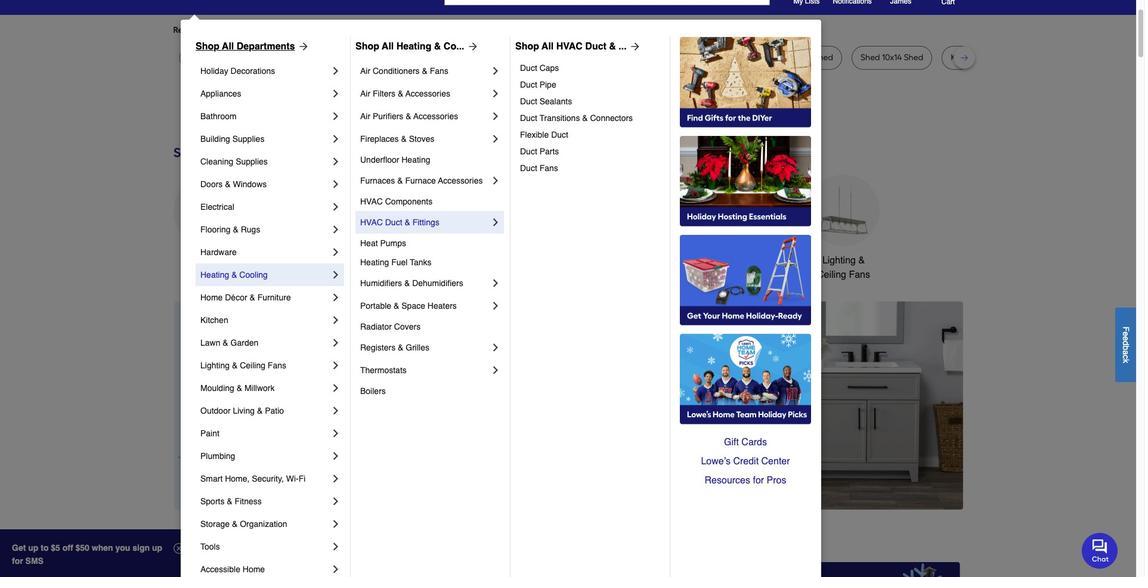 Task type: describe. For each thing, give the bounding box(es) containing it.
conditioners
[[373, 66, 420, 76]]

duct parts
[[520, 147, 559, 156]]

furnaces & furnace accessories link
[[360, 169, 490, 192]]

chevron right image for holiday decorations
[[330, 65, 342, 77]]

christmas decorations
[[365, 255, 416, 280]]

duct caps link
[[520, 60, 662, 76]]

scroll to item #3 image
[[671, 489, 699, 493]]

chevron right image for kitchen
[[330, 314, 342, 326]]

toilet
[[517, 53, 537, 63]]

duct inside 'link'
[[586, 41, 607, 52]]

chevron right image for portable & space heaters
[[490, 300, 502, 312]]

credit
[[734, 457, 759, 467]]

duct fans link
[[520, 160, 662, 177]]

1 up from the left
[[28, 544, 38, 553]]

duct transitions & connectors
[[520, 113, 633, 123]]

grilles
[[406, 343, 430, 353]]

duct sealants
[[520, 97, 572, 106]]

radiator covers link
[[360, 317, 502, 337]]

outdoor
[[723, 53, 755, 63]]

heating inside shop all heating & co... link
[[397, 41, 432, 52]]

heating fuel tanks link
[[360, 253, 502, 272]]

smart home
[[727, 255, 780, 266]]

gift cards link
[[680, 433, 812, 452]]

home décor & furniture
[[201, 293, 291, 303]]

supplies for building supplies
[[233, 134, 265, 144]]

kitchen faucets
[[447, 255, 516, 266]]

registers & grilles link
[[360, 337, 490, 359]]

2 up from the left
[[152, 544, 162, 553]]

sports
[[201, 497, 225, 507]]

rugs
[[241, 225, 260, 235]]

appliances inside appliances button
[[186, 255, 233, 266]]

shop all departments
[[196, 41, 295, 52]]

home for smart home
[[755, 255, 780, 266]]

registers
[[360, 343, 396, 353]]

resources for pros link
[[680, 471, 812, 491]]

dehumidifiers
[[412, 279, 464, 288]]

chevron right image for thermostats
[[490, 365, 502, 377]]

kitchen for kitchen faucets
[[447, 255, 479, 266]]

flooring & rugs link
[[201, 218, 330, 241]]

chevron right image for fireplaces & stoves
[[490, 133, 502, 145]]

1 vertical spatial lighting
[[201, 361, 230, 371]]

kitchen link
[[201, 309, 330, 332]]

chevron right image for building supplies
[[330, 133, 342, 145]]

lowe's credit center
[[701, 457, 790, 467]]

fireplaces & stoves
[[360, 134, 435, 144]]

1 vertical spatial lighting & ceiling fans
[[201, 361, 286, 371]]

underfloor
[[360, 155, 399, 165]]

center
[[762, 457, 790, 467]]

chevron right image for registers & grilles
[[490, 342, 502, 354]]

you
[[115, 544, 130, 553]]

25 days of deals. don't miss deals every day. same-day delivery on in-stock orders placed by 2 p m. image
[[173, 301, 366, 510]]

arrow right image for shop all hvac duct & ...
[[627, 41, 641, 53]]

moulding & millwork
[[201, 384, 275, 393]]

chevron right image for plumbing
[[330, 451, 342, 462]]

lawn
[[201, 338, 220, 348]]

find gifts for the diyer. image
[[680, 37, 812, 128]]

paint
[[201, 429, 220, 439]]

all for departments
[[222, 41, 234, 52]]

duct for duct fans
[[520, 164, 538, 173]]

chevron right image for air filters & accessories
[[490, 88, 502, 100]]

arrow right image for shop all heating & co...
[[465, 41, 479, 53]]

chevron right image for bathroom
[[330, 110, 342, 122]]

chevron right image for sports & fitness
[[330, 496, 342, 508]]

lighting & ceiling fans inside button
[[818, 255, 871, 280]]

duct parts link
[[520, 143, 662, 160]]

flexible duct link
[[520, 127, 662, 143]]

flexible duct
[[520, 130, 569, 140]]

parts
[[540, 147, 559, 156]]

0 horizontal spatial tools
[[201, 542, 220, 552]]

searches
[[233, 25, 268, 35]]

Search Query text field
[[445, 0, 716, 5]]

duct for duct pipe
[[520, 80, 538, 90]]

accessories for furnaces & furnace accessories
[[438, 176, 483, 186]]

for inside the get up to $5 off $50 when you sign up for sms
[[12, 557, 23, 566]]

lowe's credit center link
[[680, 452, 812, 471]]

hvac inside 'link'
[[557, 41, 583, 52]]

gift
[[724, 437, 739, 448]]

shed 10x14 shed
[[861, 53, 924, 63]]

duct for duct parts
[[520, 147, 538, 156]]

k
[[1122, 359, 1131, 363]]

heat pumps
[[360, 239, 406, 248]]

recommended searches for you heading
[[173, 24, 963, 36]]

radiator covers
[[360, 322, 421, 332]]

thermostats link
[[360, 359, 490, 382]]

tanks
[[410, 258, 432, 267]]

lowe's
[[701, 457, 731, 467]]

chevron right image for electrical
[[330, 201, 342, 213]]

organization
[[240, 520, 287, 529]]

duct fans
[[520, 164, 558, 173]]

get up to $5 off $50 when you sign up for sms
[[12, 544, 162, 566]]

patio
[[265, 406, 284, 416]]

fans inside button
[[849, 270, 871, 280]]

portable & space heaters link
[[360, 295, 490, 317]]

resources for pros
[[705, 476, 787, 486]]

air conditioners & fans
[[360, 66, 449, 76]]

storage
[[201, 520, 230, 529]]

smart for smart home, security, wi-fi
[[201, 474, 223, 484]]

accessories for air filters & accessories
[[406, 89, 451, 98]]

appliances inside appliances 'link'
[[201, 89, 241, 98]]

lighting inside button
[[823, 255, 856, 266]]

holiday hosting essentials. image
[[680, 136, 812, 227]]

0 horizontal spatial bathroom
[[201, 112, 237, 121]]

accessible home
[[201, 565, 265, 575]]

humidifiers & dehumidifiers link
[[360, 272, 490, 295]]

chevron right image for home décor & furniture
[[330, 292, 342, 304]]

underfloor heating
[[360, 155, 431, 165]]

fireplaces
[[360, 134, 399, 144]]

fuel
[[392, 258, 408, 267]]

get up to 2 free select tools or batteries when you buy 1 with select purchases. image
[[176, 563, 425, 578]]

duct transitions & connectors link
[[520, 110, 662, 127]]

transitions
[[540, 113, 580, 123]]

building supplies link
[[201, 128, 330, 150]]

furnace
[[405, 176, 436, 186]]

space
[[402, 301, 425, 311]]

hvac components
[[360, 197, 433, 206]]

duct down transitions
[[551, 130, 569, 140]]

$5
[[51, 544, 60, 553]]

0 horizontal spatial ceiling
[[240, 361, 266, 371]]

underfloor heating link
[[360, 150, 502, 169]]

f
[[1122, 327, 1131, 332]]

chevron right image for hvac duct & fittings
[[490, 217, 502, 229]]

wi-
[[286, 474, 299, 484]]

chevron right image for lawn & garden
[[330, 337, 342, 349]]

0 horizontal spatial home
[[201, 293, 223, 303]]

duct up pumps
[[385, 218, 403, 227]]

radiator
[[360, 322, 392, 332]]

plumbing
[[201, 452, 235, 461]]

air filters & accessories link
[[360, 82, 490, 105]]

accessible
[[201, 565, 240, 575]]

bathroom button
[[627, 175, 699, 268]]

duct pipe link
[[520, 76, 662, 93]]

shed outdoor storage
[[701, 53, 787, 63]]

heating inside heating & cooling link
[[201, 270, 229, 280]]

chevron right image for flooring & rugs
[[330, 224, 342, 236]]

caps
[[540, 63, 559, 73]]

more for more suggestions for you
[[306, 25, 325, 35]]

chevron right image for paint
[[330, 428, 342, 440]]

shed for shed 10x14 shed
[[861, 53, 881, 63]]

chevron right image for accessible home
[[330, 564, 342, 576]]

lawn & garden link
[[201, 332, 330, 354]]

for up departments
[[269, 25, 280, 35]]

hardware link
[[201, 241, 330, 264]]



Task type: vqa. For each thing, say whether or not it's contained in the screenshot.
shed related to shed outdoor storage
yes



Task type: locate. For each thing, give the bounding box(es) containing it.
2 horizontal spatial all
[[542, 41, 554, 52]]

3 air from the top
[[360, 112, 371, 121]]

2 vertical spatial hvac
[[360, 218, 383, 227]]

heating inside heating fuel tanks link
[[360, 258, 389, 267]]

get your home holiday-ready. image
[[680, 235, 812, 326]]

you for more suggestions for you
[[388, 25, 402, 35]]

2 air from the top
[[360, 89, 371, 98]]

heating down heat
[[360, 258, 389, 267]]

0 horizontal spatial you
[[282, 25, 296, 35]]

heating up air conditioners & fans
[[397, 41, 432, 52]]

kitchen inside button
[[447, 255, 479, 266]]

chevron right image
[[330, 88, 342, 100], [490, 88, 502, 100], [330, 110, 342, 122], [490, 133, 502, 145], [330, 156, 342, 168], [330, 178, 342, 190], [330, 201, 342, 213], [490, 217, 502, 229], [330, 269, 342, 281], [490, 277, 502, 289], [330, 292, 342, 304], [330, 314, 342, 326], [330, 360, 342, 372], [490, 365, 502, 377], [330, 405, 342, 417], [330, 428, 342, 440], [330, 496, 342, 508], [330, 564, 342, 576]]

decorations down shop all departments link
[[231, 66, 275, 76]]

smart home button
[[718, 175, 789, 268]]

suggestions
[[327, 25, 374, 35]]

2 all from the left
[[382, 41, 394, 52]]

lawn & garden
[[201, 338, 259, 348]]

paint link
[[201, 423, 330, 445]]

furnaces
[[360, 176, 395, 186]]

appliances
[[201, 89, 241, 98], [186, 255, 233, 266]]

smart home, security, wi-fi
[[201, 474, 306, 484]]

1 horizontal spatial smart
[[727, 255, 752, 266]]

1 you from the left
[[282, 25, 296, 35]]

up to 25 percent off select small appliances. image
[[444, 563, 693, 578]]

shop inside 'link'
[[516, 41, 539, 52]]

all down recommended searches for you
[[222, 41, 234, 52]]

0 vertical spatial air
[[360, 66, 371, 76]]

1 horizontal spatial ceiling
[[818, 270, 847, 280]]

shop 25 days of deals by category image
[[173, 143, 963, 163]]

1 vertical spatial kitchen
[[201, 316, 228, 325]]

flooring
[[201, 225, 231, 235]]

bathroom inside button
[[642, 255, 683, 266]]

tools button
[[264, 175, 336, 268]]

home inside button
[[755, 255, 780, 266]]

more down storage
[[173, 532, 213, 551]]

arrow right image
[[295, 41, 309, 53]]

furniture
[[258, 293, 291, 303]]

1 horizontal spatial arrow right image
[[627, 41, 641, 53]]

arrow right image
[[465, 41, 479, 53], [627, 41, 641, 53], [941, 406, 953, 418]]

duct down duct pipe
[[520, 97, 538, 106]]

supplies for cleaning supplies
[[236, 157, 268, 166]]

accessories down underfloor heating link
[[438, 176, 483, 186]]

0 horizontal spatial lighting & ceiling fans
[[201, 361, 286, 371]]

2 vertical spatial accessories
[[438, 176, 483, 186]]

components
[[385, 197, 433, 206]]

off
[[63, 544, 73, 553]]

ceiling
[[818, 270, 847, 280], [240, 361, 266, 371]]

2 vertical spatial home
[[243, 565, 265, 575]]

shop down recommended
[[196, 41, 220, 52]]

0 vertical spatial smart
[[727, 255, 752, 266]]

chevron right image for smart home, security, wi-fi
[[330, 473, 342, 485]]

all inside 'link'
[[542, 41, 554, 52]]

co...
[[444, 41, 465, 52]]

millwork
[[245, 384, 275, 393]]

cleaning
[[201, 157, 233, 166]]

chevron right image for hardware
[[330, 246, 342, 258]]

lowe's wishes you and your family a happy hanukkah. image
[[173, 101, 963, 131]]

more
[[306, 25, 325, 35], [173, 532, 213, 551]]

connectors
[[590, 113, 633, 123]]

0 vertical spatial supplies
[[233, 134, 265, 144]]

2 vertical spatial air
[[360, 112, 371, 121]]

0 vertical spatial more
[[306, 25, 325, 35]]

kitchen faucets button
[[445, 175, 517, 268]]

home
[[755, 255, 780, 266], [201, 293, 223, 303], [243, 565, 265, 575]]

chevron right image for heating & cooling
[[330, 269, 342, 281]]

lowe's home team holiday picks. image
[[680, 334, 812, 425]]

decorations for holiday
[[231, 66, 275, 76]]

hvac duct & fittings
[[360, 218, 440, 227]]

appliances up heating & cooling
[[186, 255, 233, 266]]

building supplies
[[201, 134, 265, 144]]

chevron right image for storage & organization
[[330, 519, 342, 531]]

pipe
[[540, 80, 557, 90]]

chevron right image for doors & windows
[[330, 178, 342, 190]]

supplies up windows
[[236, 157, 268, 166]]

heating down "hardware"
[[201, 270, 229, 280]]

decorations inside christmas decorations button
[[365, 270, 416, 280]]

hvac up heat
[[360, 218, 383, 227]]

f e e d b a c k button
[[1116, 308, 1137, 382]]

you up shop all heating & co...
[[388, 25, 402, 35]]

all for hvac
[[542, 41, 554, 52]]

you for recommended searches for you
[[282, 25, 296, 35]]

electrical link
[[201, 196, 330, 218]]

1 horizontal spatial tools
[[289, 255, 311, 266]]

e
[[1122, 332, 1131, 336], [1122, 336, 1131, 341]]

smart inside button
[[727, 255, 752, 266]]

hvac components link
[[360, 192, 502, 211]]

1 vertical spatial decorations
[[365, 270, 416, 280]]

0 vertical spatial decorations
[[231, 66, 275, 76]]

1 horizontal spatial lighting
[[823, 255, 856, 266]]

...
[[619, 41, 627, 52]]

0 horizontal spatial shop
[[196, 41, 220, 52]]

chevron right image for lighting & ceiling fans
[[330, 360, 342, 372]]

1 vertical spatial accessories
[[414, 112, 458, 121]]

you up arrow right image
[[282, 25, 296, 35]]

2 horizontal spatial home
[[755, 255, 780, 266]]

chevron right image for humidifiers & dehumidifiers
[[490, 277, 502, 289]]

tools up furniture
[[289, 255, 311, 266]]

hvac duct & fittings link
[[360, 211, 490, 234]]

for left pros
[[753, 476, 765, 486]]

home for accessible home
[[243, 565, 265, 575]]

duct down flexible
[[520, 147, 538, 156]]

shop for shop all heating & co...
[[356, 41, 380, 52]]

shop for shop all departments
[[196, 41, 220, 52]]

1 horizontal spatial home
[[243, 565, 265, 575]]

0 horizontal spatial more
[[173, 532, 213, 551]]

0 vertical spatial accessories
[[406, 89, 451, 98]]

pumps
[[380, 239, 406, 248]]

heating up furnace
[[402, 155, 431, 165]]

duct for duct sealants
[[520, 97, 538, 106]]

more suggestions for you link
[[306, 24, 412, 36]]

0 vertical spatial appliances
[[201, 89, 241, 98]]

tools inside tools button
[[289, 255, 311, 266]]

fi
[[299, 474, 306, 484]]

chevron right image for outdoor living & patio
[[330, 405, 342, 417]]

1 all from the left
[[222, 41, 234, 52]]

hvac for hvac duct & fittings
[[360, 218, 383, 227]]

1 shed from the left
[[701, 53, 721, 63]]

2 shed from the left
[[814, 53, 834, 63]]

1 vertical spatial supplies
[[236, 157, 268, 166]]

arrow right image inside shop all heating & co... link
[[465, 41, 479, 53]]

all for heating
[[382, 41, 394, 52]]

security,
[[252, 474, 284, 484]]

& inside 'link'
[[609, 41, 616, 52]]

air purifiers & accessories
[[360, 112, 458, 121]]

1 horizontal spatial up
[[152, 544, 162, 553]]

hardware
[[201, 248, 237, 257]]

e up the d
[[1122, 332, 1131, 336]]

air left the filters
[[360, 89, 371, 98]]

0 vertical spatial kitchen
[[447, 255, 479, 266]]

1 vertical spatial tools
[[201, 542, 220, 552]]

thermostats
[[360, 366, 407, 375]]

duct up duct caps link at the top
[[586, 41, 607, 52]]

shop down more suggestions for you link
[[356, 41, 380, 52]]

up to 40 percent off select vanities. plus, get free local delivery on select vanities. image
[[385, 301, 963, 510]]

chevron right image
[[330, 65, 342, 77], [490, 65, 502, 77], [490, 110, 502, 122], [330, 133, 342, 145], [490, 175, 502, 187], [330, 224, 342, 236], [330, 246, 342, 258], [490, 300, 502, 312], [330, 337, 342, 349], [490, 342, 502, 354], [330, 383, 342, 394], [330, 451, 342, 462], [330, 473, 342, 485], [330, 519, 342, 531], [330, 541, 342, 553]]

hvac down furnaces on the left of page
[[360, 197, 383, 206]]

air for air filters & accessories
[[360, 89, 371, 98]]

0 vertical spatial hvac
[[557, 41, 583, 52]]

1 vertical spatial more
[[173, 532, 213, 551]]

1 horizontal spatial kitchen
[[447, 255, 479, 266]]

1 horizontal spatial decorations
[[365, 270, 416, 280]]

shed for shed
[[814, 53, 834, 63]]

0 horizontal spatial up
[[28, 544, 38, 553]]

air for air purifiers & accessories
[[360, 112, 371, 121]]

f e e d b a c k
[[1122, 327, 1131, 363]]

shop for shop all hvac duct & ...
[[516, 41, 539, 52]]

kitchen for kitchen
[[201, 316, 228, 325]]

accessories up air purifiers & accessories link
[[406, 89, 451, 98]]

appliances down holiday
[[201, 89, 241, 98]]

1 vertical spatial appliances
[[186, 255, 233, 266]]

humidifiers
[[360, 279, 402, 288]]

decorations down "heating fuel tanks"
[[365, 270, 416, 280]]

1 horizontal spatial bathroom
[[642, 255, 683, 266]]

3 all from the left
[[542, 41, 554, 52]]

for down get
[[12, 557, 23, 566]]

decorations
[[231, 66, 275, 76], [365, 270, 416, 280]]

shed left the outdoor
[[701, 53, 721, 63]]

accessories for air purifiers & accessories
[[414, 112, 458, 121]]

2 horizontal spatial shop
[[516, 41, 539, 52]]

air for air conditioners & fans
[[360, 66, 371, 76]]

doors & windows
[[201, 180, 267, 189]]

1 vertical spatial ceiling
[[240, 361, 266, 371]]

0 horizontal spatial kitchen
[[201, 316, 228, 325]]

scroll to item #2 image
[[642, 489, 671, 493]]

a
[[1122, 350, 1131, 355]]

1 horizontal spatial all
[[382, 41, 394, 52]]

tools down storage
[[201, 542, 220, 552]]

b
[[1122, 346, 1131, 350]]

1 horizontal spatial more
[[306, 25, 325, 35]]

chevron right image for cleaning supplies
[[330, 156, 342, 168]]

chevron right image for tools
[[330, 541, 342, 553]]

duct left pipe
[[520, 80, 538, 90]]

tools
[[289, 255, 311, 266], [201, 542, 220, 552]]

0 horizontal spatial decorations
[[231, 66, 275, 76]]

all up caps
[[542, 41, 554, 52]]

chevron right image for furnaces & furnace accessories
[[490, 175, 502, 187]]

chat invite button image
[[1083, 533, 1119, 569]]

0 vertical spatial lighting
[[823, 255, 856, 266]]

air left 'conditioners'
[[360, 66, 371, 76]]

chevron right image for moulding & millwork
[[330, 383, 342, 394]]

more inside "recommended searches for you" heading
[[306, 25, 325, 35]]

e up b
[[1122, 336, 1131, 341]]

duct for duct caps
[[520, 63, 538, 73]]

sealants
[[540, 97, 572, 106]]

shed left 10x14
[[861, 53, 881, 63]]

storage
[[757, 53, 787, 63]]

arrow right image inside shop all hvac duct & ... 'link'
[[627, 41, 641, 53]]

recommended searches for you
[[173, 25, 296, 35]]

0 vertical spatial ceiling
[[818, 270, 847, 280]]

supplies
[[233, 134, 265, 144], [236, 157, 268, 166]]

supplies up cleaning supplies
[[233, 134, 265, 144]]

sign
[[133, 544, 150, 553]]

you
[[282, 25, 296, 35], [388, 25, 402, 35]]

pros
[[767, 476, 787, 486]]

filters
[[373, 89, 396, 98]]

0 horizontal spatial all
[[222, 41, 234, 52]]

duct caps
[[520, 63, 559, 73]]

more up arrow right image
[[306, 25, 325, 35]]

air filters & accessories
[[360, 89, 451, 98]]

4 shed from the left
[[904, 53, 924, 63]]

for right suggestions on the top of the page
[[375, 25, 386, 35]]

cleaning supplies link
[[201, 150, 330, 173]]

1 vertical spatial air
[[360, 89, 371, 98]]

kitchen up lawn on the bottom
[[201, 316, 228, 325]]

more great deals
[[173, 532, 311, 551]]

duct up flexible
[[520, 113, 538, 123]]

duct down the toilet
[[520, 63, 538, 73]]

all up 'conditioners'
[[382, 41, 394, 52]]

1 e from the top
[[1122, 332, 1131, 336]]

great
[[218, 532, 262, 551]]

duct for duct transitions & connectors
[[520, 113, 538, 123]]

0 vertical spatial lighting & ceiling fans
[[818, 255, 871, 280]]

10x14
[[883, 53, 902, 63]]

chevron right image for appliances
[[330, 88, 342, 100]]

1 horizontal spatial lighting & ceiling fans
[[818, 255, 871, 280]]

hvac for hvac components
[[360, 197, 383, 206]]

shop all departments link
[[196, 39, 309, 54]]

chevron right image for air conditioners & fans
[[490, 65, 502, 77]]

air left purifiers
[[360, 112, 371, 121]]

2 you from the left
[[388, 25, 402, 35]]

heating & cooling
[[201, 270, 268, 280]]

chevron right image for air purifiers & accessories
[[490, 110, 502, 122]]

1 vertical spatial smart
[[201, 474, 223, 484]]

0 horizontal spatial smart
[[201, 474, 223, 484]]

decorations inside holiday decorations link
[[231, 66, 275, 76]]

None search field
[[445, 0, 770, 16]]

2 shop from the left
[[356, 41, 380, 52]]

shed right storage
[[814, 53, 834, 63]]

boilers link
[[360, 382, 502, 401]]

accessible home link
[[201, 559, 330, 578]]

flexible
[[520, 130, 549, 140]]

decorations for christmas
[[365, 270, 416, 280]]

3 shop from the left
[[516, 41, 539, 52]]

ceiling inside lighting & ceiling fans
[[818, 270, 847, 280]]

shed right 10x14
[[904, 53, 924, 63]]

shop up the toilet
[[516, 41, 539, 52]]

0 vertical spatial bathroom
[[201, 112, 237, 121]]

0 horizontal spatial arrow right image
[[465, 41, 479, 53]]

1 horizontal spatial you
[[388, 25, 402, 35]]

storage & organization
[[201, 520, 287, 529]]

up left to
[[28, 544, 38, 553]]

shed for shed outdoor storage
[[701, 53, 721, 63]]

1 vertical spatial home
[[201, 293, 223, 303]]

home décor & furniture link
[[201, 286, 330, 309]]

duct down duct parts
[[520, 164, 538, 173]]

1 shop from the left
[[196, 41, 220, 52]]

2 e from the top
[[1122, 336, 1131, 341]]

fittings
[[413, 218, 440, 227]]

1 horizontal spatial shop
[[356, 41, 380, 52]]

up right the sign
[[152, 544, 162, 553]]

& inside lighting & ceiling fans
[[859, 255, 865, 266]]

bathroom link
[[201, 105, 330, 128]]

2 horizontal spatial arrow right image
[[941, 406, 953, 418]]

fitness
[[235, 497, 262, 507]]

1 air from the top
[[360, 66, 371, 76]]

moulding & millwork link
[[201, 377, 330, 400]]

1 vertical spatial bathroom
[[642, 255, 683, 266]]

1 vertical spatial hvac
[[360, 197, 383, 206]]

cooling
[[240, 270, 268, 280]]

board
[[651, 53, 674, 63]]

lighting & ceiling fans button
[[808, 175, 880, 282]]

up to 35 percent off select grills and accessories. image
[[712, 563, 961, 578]]

hvac down "recommended searches for you" heading
[[557, 41, 583, 52]]

stoves
[[409, 134, 435, 144]]

kitchen up the dehumidifiers
[[447, 255, 479, 266]]

3 shed from the left
[[861, 53, 881, 63]]

0 vertical spatial tools
[[289, 255, 311, 266]]

0 horizontal spatial lighting
[[201, 361, 230, 371]]

more suggestions for you
[[306, 25, 402, 35]]

accessories up 'fireplaces & stoves' link
[[414, 112, 458, 121]]

heating inside underfloor heating link
[[402, 155, 431, 165]]

smart for smart home
[[727, 255, 752, 266]]

more for more great deals
[[173, 532, 213, 551]]

0 vertical spatial home
[[755, 255, 780, 266]]

purifiers
[[373, 112, 404, 121]]



